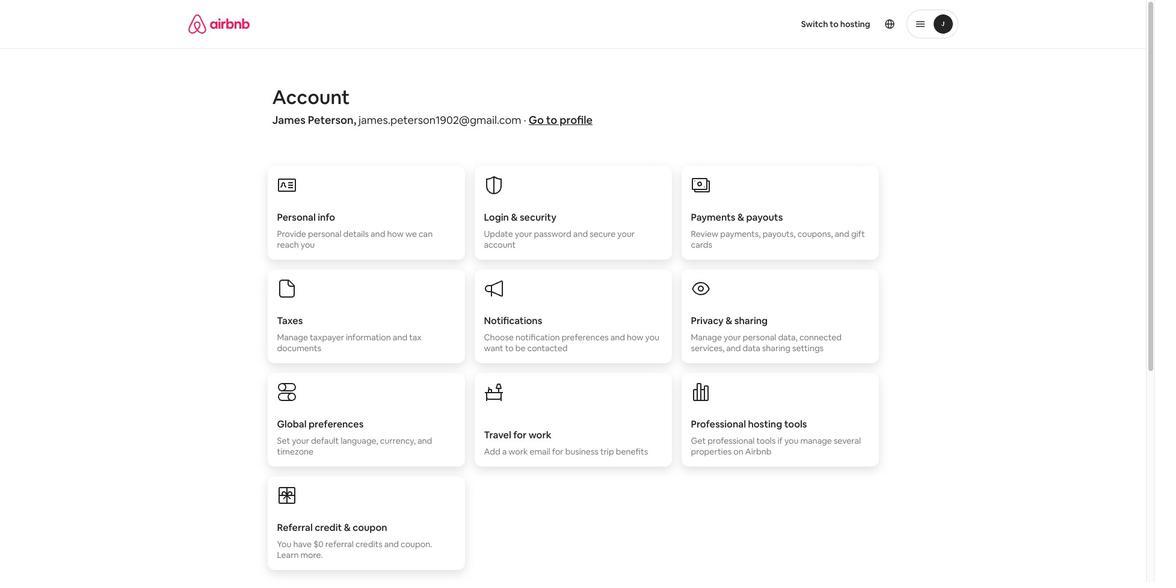 Task type: vqa. For each thing, say whether or not it's contained in the screenshot.
before within $3,161 $1,946 TOTAL BEFORE TAXES
no



Task type: describe. For each thing, give the bounding box(es) containing it.
add
[[484, 447, 500, 457]]

get
[[691, 436, 706, 447]]

taxpayer
[[310, 332, 344, 343]]

& for privacy
[[726, 315, 733, 327]]

0 vertical spatial tools
[[785, 418, 807, 431]]

referral
[[325, 539, 354, 550]]

review
[[691, 229, 719, 240]]

be
[[516, 343, 526, 354]]

profile element
[[588, 0, 958, 48]]

global preferences set your default language, currency, and timezone
[[277, 418, 432, 457]]

your inside global preferences set your default language, currency, and timezone
[[292, 436, 309, 447]]

travel
[[484, 429, 511, 442]]

on
[[734, 447, 744, 457]]

a
[[502, 447, 507, 457]]

choose
[[484, 332, 514, 343]]

benefits
[[616, 447, 648, 457]]

tax
[[409, 332, 422, 343]]

your right secure
[[618, 229, 635, 240]]

0 vertical spatial for
[[513, 429, 527, 442]]

gift
[[851, 229, 865, 240]]

,
[[354, 113, 356, 127]]

to inside notifications choose notification preferences and how you want to be contacted
[[505, 343, 514, 354]]

switch to hosting link
[[794, 11, 878, 37]]

connected
[[800, 332, 842, 343]]

taxes
[[277, 315, 303, 327]]

coupon.
[[401, 539, 432, 550]]

notifications choose notification preferences and how you want to be contacted
[[484, 315, 660, 354]]

notification
[[516, 332, 560, 343]]

how inside personal info provide personal details and how we can reach you
[[387, 229, 404, 240]]

payouts
[[747, 211, 783, 224]]

manage inside privacy & sharing manage your personal data, connected services, and data sharing settings
[[691, 332, 722, 343]]

can
[[419, 229, 433, 240]]

security
[[520, 211, 557, 224]]

your down security
[[515, 229, 532, 240]]

manage inside taxes manage taxpayer information and tax documents
[[277, 332, 308, 343]]

you inside notifications choose notification preferences and how you want to be contacted
[[645, 332, 660, 343]]

hosting inside profile element
[[841, 19, 870, 29]]

payments & payouts review payments, payouts, coupons, and gift cards
[[691, 211, 865, 250]]

cards
[[691, 240, 712, 250]]

information
[[346, 332, 391, 343]]

language,
[[341, 436, 378, 447]]

services,
[[691, 343, 725, 354]]

james.peterson1902@gmail.com
[[359, 113, 522, 127]]

settings
[[793, 343, 824, 354]]

peterson
[[308, 113, 354, 127]]

payments
[[691, 211, 736, 224]]

default
[[311, 436, 339, 447]]

and inside "payments & payouts review payments, payouts, coupons, and gift cards"
[[835, 229, 850, 240]]

have
[[293, 539, 312, 550]]

global
[[277, 418, 307, 431]]

properties
[[691, 447, 732, 457]]

login
[[484, 211, 509, 224]]

·
[[524, 113, 526, 127]]

timezone
[[277, 447, 314, 457]]

account
[[484, 240, 516, 250]]

info
[[318, 211, 335, 224]]

travel for work add a work email for business trip benefits
[[484, 429, 648, 457]]

login & security update your password and secure your account
[[484, 211, 635, 250]]

1 vertical spatial work
[[509, 447, 528, 457]]

0 vertical spatial work
[[529, 429, 552, 442]]

go
[[529, 113, 544, 127]]

credit
[[315, 522, 342, 534]]

contacted
[[527, 343, 568, 354]]

and inside notifications choose notification preferences and how you want to be contacted
[[611, 332, 625, 343]]

go to profile link
[[529, 113, 593, 127]]

data,
[[778, 332, 798, 343]]

we
[[406, 229, 417, 240]]

personal inside personal info provide personal details and how we can reach you
[[308, 229, 341, 240]]

taxes manage taxpayer information and tax documents
[[277, 315, 422, 354]]

& for login
[[511, 211, 518, 224]]

trip
[[601, 447, 614, 457]]

reach
[[277, 240, 299, 250]]

payouts,
[[763, 229, 796, 240]]

airbnb
[[745, 447, 772, 457]]

provide
[[277, 229, 306, 240]]

& inside the referral credit & coupon you have $0 referral credits and coupon. learn more.
[[344, 522, 351, 534]]



Task type: locate. For each thing, give the bounding box(es) containing it.
0 horizontal spatial hosting
[[748, 418, 782, 431]]

switch
[[801, 19, 828, 29]]

0 vertical spatial sharing
[[735, 315, 768, 327]]

switch to hosting
[[801, 19, 870, 29]]

your inside privacy & sharing manage your personal data, connected services, and data sharing settings
[[724, 332, 741, 343]]

currency,
[[380, 436, 416, 447]]

sharing right data in the bottom of the page
[[762, 343, 791, 354]]

1 horizontal spatial work
[[529, 429, 552, 442]]

and inside privacy & sharing manage your personal data, connected services, and data sharing settings
[[727, 343, 741, 354]]

and inside personal info provide personal details and how we can reach you
[[371, 229, 385, 240]]

2 vertical spatial to
[[505, 343, 514, 354]]

privacy & sharing manage your personal data, connected services, and data sharing settings
[[691, 315, 842, 354]]

several
[[834, 436, 861, 447]]

professional
[[708, 436, 755, 447]]

& up referral
[[344, 522, 351, 534]]

more.
[[301, 550, 323, 561]]

details
[[343, 229, 369, 240]]

1 vertical spatial how
[[627, 332, 644, 343]]

1 vertical spatial hosting
[[748, 418, 782, 431]]

& inside login & security update your password and secure your account
[[511, 211, 518, 224]]

tools
[[785, 418, 807, 431], [757, 436, 776, 447]]

2 horizontal spatial you
[[785, 436, 799, 447]]

and inside taxes manage taxpayer information and tax documents
[[393, 332, 407, 343]]

documents
[[277, 343, 321, 354]]

$0
[[314, 539, 324, 550]]

data
[[743, 343, 761, 354]]

1 horizontal spatial you
[[645, 332, 660, 343]]

2 manage from the left
[[691, 332, 722, 343]]

& inside privacy & sharing manage your personal data, connected services, and data sharing settings
[[726, 315, 733, 327]]

& inside "payments & payouts review payments, payouts, coupons, and gift cards"
[[738, 211, 744, 224]]

0 horizontal spatial personal
[[308, 229, 341, 240]]

privacy
[[691, 315, 724, 327]]

0 horizontal spatial work
[[509, 447, 528, 457]]

1 vertical spatial preferences
[[309, 418, 364, 431]]

1 horizontal spatial hosting
[[841, 19, 870, 29]]

personal down info
[[308, 229, 341, 240]]

0 vertical spatial personal
[[308, 229, 341, 240]]

1 vertical spatial to
[[546, 113, 557, 127]]

1 vertical spatial tools
[[757, 436, 776, 447]]

account james peterson , james.peterson1902@gmail.com · go to profile
[[272, 85, 593, 127]]

0 horizontal spatial for
[[513, 429, 527, 442]]

to right switch
[[830, 19, 839, 29]]

0 vertical spatial you
[[301, 240, 315, 250]]

password
[[534, 229, 572, 240]]

sharing up data in the bottom of the page
[[735, 315, 768, 327]]

manage down taxes
[[277, 332, 308, 343]]

your left data in the bottom of the page
[[724, 332, 741, 343]]

tools up manage
[[785, 418, 807, 431]]

0 vertical spatial preferences
[[562, 332, 609, 343]]

for right email
[[552, 447, 564, 457]]

hosting right switch
[[841, 19, 870, 29]]

credits
[[356, 539, 383, 550]]

coupons,
[[798, 229, 833, 240]]

2 vertical spatial you
[[785, 436, 799, 447]]

and inside global preferences set your default language, currency, and timezone
[[418, 436, 432, 447]]

work
[[529, 429, 552, 442], [509, 447, 528, 457]]

you right if
[[785, 436, 799, 447]]

to inside account james peterson , james.peterson1902@gmail.com · go to profile
[[546, 113, 557, 127]]

personal inside privacy & sharing manage your personal data, connected services, and data sharing settings
[[743, 332, 777, 343]]

payments,
[[721, 229, 761, 240]]

manage down the privacy
[[691, 332, 722, 343]]

hosting
[[841, 19, 870, 29], [748, 418, 782, 431]]

for
[[513, 429, 527, 442], [552, 447, 564, 457]]

0 vertical spatial to
[[830, 19, 839, 29]]

2 horizontal spatial to
[[830, 19, 839, 29]]

work right a
[[509, 447, 528, 457]]

update
[[484, 229, 513, 240]]

tools left if
[[757, 436, 776, 447]]

sharing
[[735, 315, 768, 327], [762, 343, 791, 354]]

& for payments
[[738, 211, 744, 224]]

personal
[[277, 211, 316, 224]]

profile
[[560, 113, 593, 127]]

referral
[[277, 522, 313, 534]]

0 horizontal spatial how
[[387, 229, 404, 240]]

1 horizontal spatial preferences
[[562, 332, 609, 343]]

1 horizontal spatial personal
[[743, 332, 777, 343]]

you left services,
[[645, 332, 660, 343]]

preferences up default
[[309, 418, 364, 431]]

and inside login & security update your password and secure your account
[[573, 229, 588, 240]]

your right 'set'
[[292, 436, 309, 447]]

for right travel
[[513, 429, 527, 442]]

professional hosting tools get professional tools if you manage several properties on airbnb
[[691, 418, 861, 457]]

learn
[[277, 550, 299, 561]]

& right login at the top left
[[511, 211, 518, 224]]

and inside the referral credit & coupon you have $0 referral credits and coupon. learn more.
[[384, 539, 399, 550]]

how
[[387, 229, 404, 240], [627, 332, 644, 343]]

preferences inside notifications choose notification preferences and how you want to be contacted
[[562, 332, 609, 343]]

1 horizontal spatial tools
[[785, 418, 807, 431]]

to right go
[[546, 113, 557, 127]]

business
[[565, 447, 599, 457]]

1 horizontal spatial manage
[[691, 332, 722, 343]]

professional
[[691, 418, 746, 431]]

1 vertical spatial you
[[645, 332, 660, 343]]

1 horizontal spatial to
[[546, 113, 557, 127]]

0 vertical spatial how
[[387, 229, 404, 240]]

notifications
[[484, 315, 542, 327]]

if
[[778, 436, 783, 447]]

email
[[530, 447, 551, 457]]

1 vertical spatial for
[[552, 447, 564, 457]]

1 vertical spatial sharing
[[762, 343, 791, 354]]

you right reach
[[301, 240, 315, 250]]

secure
[[590, 229, 616, 240]]

hosting up if
[[748, 418, 782, 431]]

account
[[272, 85, 350, 110]]

1 horizontal spatial for
[[552, 447, 564, 457]]

work up email
[[529, 429, 552, 442]]

0 horizontal spatial preferences
[[309, 418, 364, 431]]

&
[[511, 211, 518, 224], [738, 211, 744, 224], [726, 315, 733, 327], [344, 522, 351, 534]]

personal
[[308, 229, 341, 240], [743, 332, 777, 343]]

you
[[277, 539, 291, 550]]

1 horizontal spatial how
[[627, 332, 644, 343]]

0 horizontal spatial manage
[[277, 332, 308, 343]]

coupon
[[353, 522, 387, 534]]

preferences inside global preferences set your default language, currency, and timezone
[[309, 418, 364, 431]]

manage
[[277, 332, 308, 343], [691, 332, 722, 343]]

manage
[[801, 436, 832, 447]]

set
[[277, 436, 290, 447]]

1 vertical spatial personal
[[743, 332, 777, 343]]

& up payments,
[[738, 211, 744, 224]]

0 horizontal spatial you
[[301, 240, 315, 250]]

0 horizontal spatial tools
[[757, 436, 776, 447]]

personal left data,
[[743, 332, 777, 343]]

you inside personal info provide personal details and how we can reach you
[[301, 240, 315, 250]]

you inside 'professional hosting tools get professional tools if you manage several properties on airbnb'
[[785, 436, 799, 447]]

0 horizontal spatial to
[[505, 343, 514, 354]]

1 manage from the left
[[277, 332, 308, 343]]

james
[[272, 113, 306, 127]]

want
[[484, 343, 503, 354]]

preferences right the notification
[[562, 332, 609, 343]]

to inside profile element
[[830, 19, 839, 29]]

you
[[301, 240, 315, 250], [645, 332, 660, 343], [785, 436, 799, 447]]

referral credit & coupon you have $0 referral credits and coupon. learn more.
[[277, 522, 432, 561]]

to left be
[[505, 343, 514, 354]]

hosting inside 'professional hosting tools get professional tools if you manage several properties on airbnb'
[[748, 418, 782, 431]]

personal info provide personal details and how we can reach you
[[277, 211, 433, 250]]

and
[[371, 229, 385, 240], [573, 229, 588, 240], [835, 229, 850, 240], [393, 332, 407, 343], [611, 332, 625, 343], [727, 343, 741, 354], [418, 436, 432, 447], [384, 539, 399, 550]]

0 vertical spatial hosting
[[841, 19, 870, 29]]

& right the privacy
[[726, 315, 733, 327]]

how inside notifications choose notification preferences and how you want to be contacted
[[627, 332, 644, 343]]



